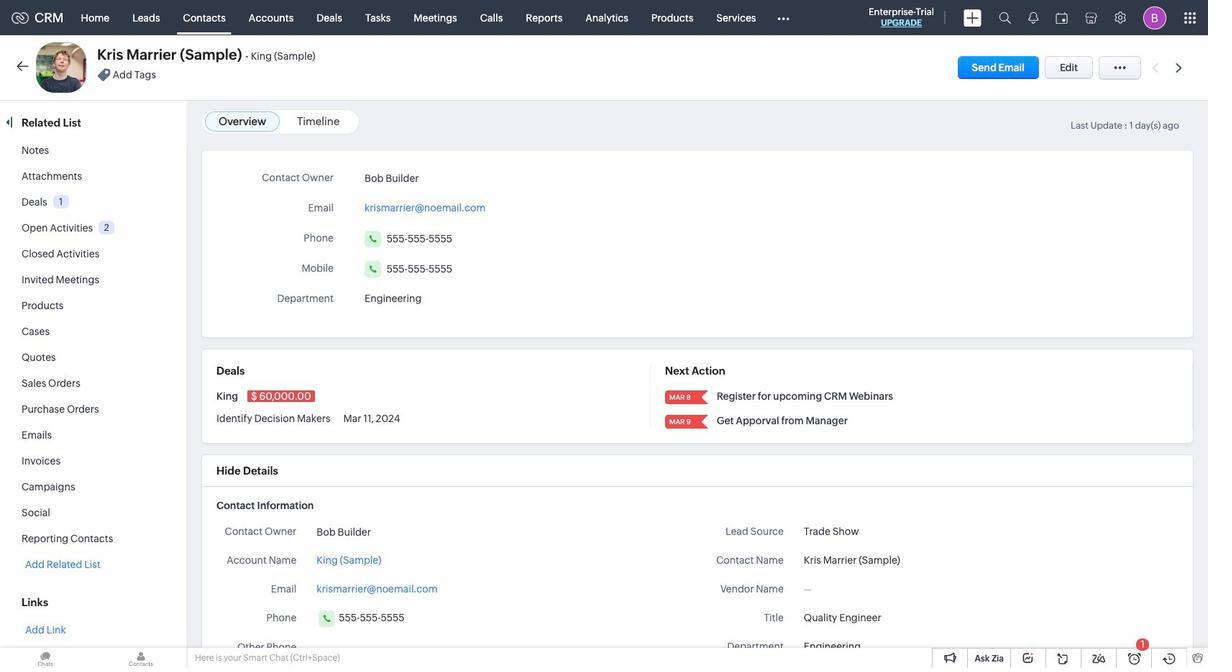 Task type: locate. For each thing, give the bounding box(es) containing it.
create menu image
[[964, 9, 982, 26]]

create menu element
[[956, 0, 991, 35]]

search element
[[991, 0, 1020, 35]]

previous record image
[[1153, 63, 1159, 72]]

next record image
[[1176, 63, 1186, 72]]

contacts image
[[96, 648, 186, 668]]

chats image
[[0, 648, 91, 668]]



Task type: describe. For each thing, give the bounding box(es) containing it.
Other Modules field
[[768, 6, 799, 29]]

profile element
[[1135, 0, 1176, 35]]

logo image
[[12, 12, 29, 23]]

signals element
[[1020, 0, 1048, 35]]

profile image
[[1144, 6, 1167, 29]]

search image
[[999, 12, 1012, 24]]

signals image
[[1029, 12, 1039, 24]]

calendar image
[[1056, 12, 1069, 23]]



Task type: vqa. For each thing, say whether or not it's contained in the screenshot.
Wed, 15 Nov 2023 05:02 PM to the bottom
no



